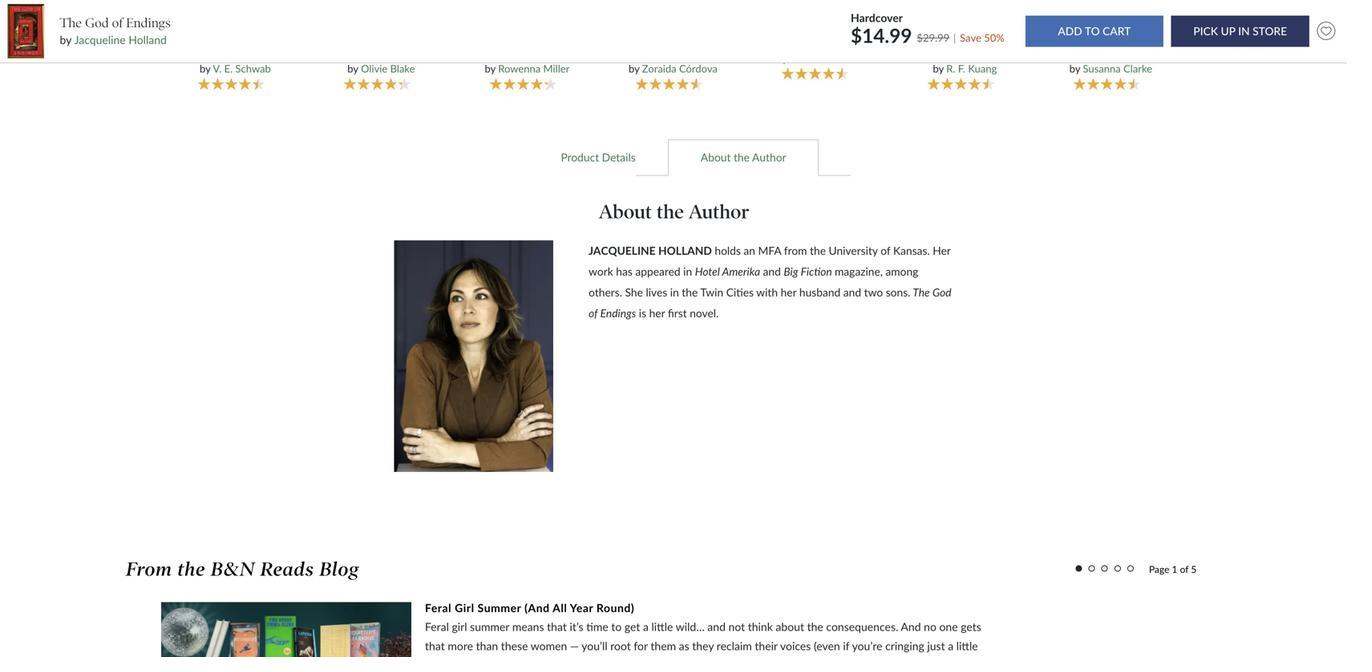 Task type: locate. For each thing, give the bounding box(es) containing it.
from the b&n reads blog
[[126, 558, 359, 582]]

miller inside circe element
[[835, 52, 862, 65]]

1 vertical spatial god
[[933, 286, 952, 299]]

2 feral from the top
[[425, 620, 449, 634]]

by left olivie at the left
[[348, 62, 358, 75]]

by left v.
[[200, 62, 211, 75]]

1 horizontal spatial that
[[547, 620, 567, 634]]

a right just
[[948, 640, 954, 653]]

endings for the god of endings by jacqueline holland
[[126, 15, 171, 31]]

5
[[1191, 564, 1197, 575]]

of for the god of endings
[[589, 307, 598, 320]]

the inside the god of endings
[[913, 286, 930, 299]]

for right prize
[[1157, 35, 1170, 47]]

the up larue
[[180, 35, 196, 47]]

1 horizontal spatial and
[[763, 265, 781, 278]]

r. f. kuang link
[[947, 62, 997, 75]]

product details
[[561, 151, 636, 164]]

2 horizontal spatial and
[[844, 286, 861, 299]]

tab list
[[134, 139, 1213, 176]]

of left 'kansas.'
[[881, 244, 891, 257]]

piranesi (women's prize for fiction winner) link
[[1052, 35, 1171, 60]]

in right lives
[[670, 286, 679, 299]]

kuang
[[968, 62, 997, 75]]

0 vertical spatial and
[[763, 265, 781, 278]]

0 horizontal spatial a
[[643, 620, 649, 634]]

feral girl summer (and all year round) image
[[161, 603, 411, 658]]

piranesi (women's prize for fiction winner) element
[[1039, 0, 1187, 93]]

e.
[[224, 62, 233, 75]]

about inside tab panel
[[599, 200, 652, 224]]

tab list containing product details
[[134, 139, 1213, 176]]

a
[[643, 620, 649, 634], [948, 640, 954, 653]]

about
[[776, 620, 804, 634]]

1 horizontal spatial fiction
[[1078, 48, 1107, 59]]

endings down others.
[[600, 307, 636, 320]]

a right get
[[643, 620, 649, 634]]

1 horizontal spatial endings
[[600, 307, 636, 320]]

feral left girl at the left
[[425, 620, 449, 634]]

hardcover
[[851, 11, 903, 25]]

god for the god of endings by jacqueline holland
[[85, 15, 109, 31]]

author inside tab panel
[[689, 200, 749, 224]]

in left "hotel"
[[683, 265, 692, 278]]

amerika
[[722, 265, 760, 278]]

by left susanna
[[1070, 62, 1080, 75]]

and left big
[[763, 265, 781, 278]]

0 horizontal spatial miller
[[543, 62, 570, 75]]

feral
[[425, 602, 452, 615], [425, 620, 449, 634]]

page
[[1149, 564, 1170, 575]]

holds an mfa from the university of kansas. her work has appeared in
[[589, 244, 951, 278]]

by for by v. e. schwab
[[200, 62, 211, 75]]

from
[[126, 558, 172, 582]]

is her first novel.
[[636, 307, 719, 320]]

if
[[843, 640, 850, 653]]

product details link
[[528, 139, 668, 176]]

save 50%
[[960, 31, 1005, 44]]

her right is
[[649, 307, 665, 320]]

fiction inside about the author tab panel
[[801, 265, 832, 278]]

cities
[[726, 286, 754, 299]]

god inside the god of endings
[[933, 286, 952, 299]]

holland
[[658, 244, 712, 257]]

1 vertical spatial author
[[689, 200, 749, 224]]

women
[[531, 640, 567, 653]]

miller for madeline miller
[[835, 52, 862, 65]]

0 horizontal spatial endings
[[126, 15, 171, 31]]

about the author
[[701, 151, 786, 164], [599, 200, 749, 224]]

university
[[829, 244, 878, 257]]

for right root
[[634, 640, 648, 653]]

miller right the rowenna
[[543, 62, 570, 75]]

0 vertical spatial in
[[683, 265, 692, 278]]

author
[[752, 151, 786, 164], [689, 200, 749, 224]]

cringing
[[886, 640, 925, 653]]

0 vertical spatial for
[[1157, 35, 1170, 47]]

1 vertical spatial feral
[[425, 620, 449, 634]]

and left not
[[708, 620, 726, 634]]

2 vertical spatial the
[[913, 286, 930, 299]]

by left the rowenna
[[485, 62, 496, 75]]

the inside the invisible life of addie larue (b&n exclusive edition)
[[180, 35, 196, 47]]

summer
[[478, 602, 521, 615]]

the for the god of endings
[[913, 286, 930, 299]]

1 vertical spatial about
[[599, 200, 652, 224]]

god inside the god of endings by jacqueline holland
[[85, 15, 109, 31]]

god down her
[[933, 286, 952, 299]]

by inside circe element
[[777, 52, 788, 65]]

of for page 1 of 5
[[1180, 564, 1189, 575]]

of up "jacqueline holland" link at the top of the page
[[112, 15, 123, 31]]

0 horizontal spatial for
[[634, 640, 648, 653]]

0 horizontal spatial fiction
[[801, 265, 832, 278]]

by inside the god of endings by jacqueline holland
[[60, 33, 71, 47]]

by inside piranesi (women's prize for fiction winner) by susanna clarke
[[1070, 62, 1080, 75]]

(and
[[525, 602, 550, 615]]

the up jacqueline
[[60, 15, 82, 31]]

0 vertical spatial god
[[85, 15, 109, 31]]

about the author inside tab panel
[[599, 200, 749, 224]]

of inside the god of endings by jacqueline holland
[[112, 15, 123, 31]]

lives
[[646, 286, 667, 299]]

of inside the god of endings
[[589, 307, 598, 320]]

1 horizontal spatial a
[[948, 640, 954, 653]]

fiction inside piranesi (women's prize for fiction winner) by susanna clarke
[[1078, 48, 1107, 59]]

in
[[683, 265, 692, 278], [670, 286, 679, 299]]

f.
[[958, 62, 966, 75]]

product
[[561, 151, 599, 164]]

$14.99 $29.99
[[851, 24, 950, 47]]

2 horizontal spatial the
[[913, 286, 930, 299]]

1 vertical spatial that
[[425, 640, 445, 653]]

the right the sons.
[[913, 286, 930, 299]]

god
[[85, 15, 109, 31], [933, 286, 952, 299]]

miller
[[835, 52, 862, 65], [543, 62, 570, 75]]

of
[[112, 15, 123, 31], [255, 35, 263, 47], [881, 244, 891, 257], [589, 307, 598, 320], [1180, 564, 1189, 575]]

0 horizontal spatial in
[[670, 286, 679, 299]]

exclusive
[[243, 48, 282, 59]]

her
[[781, 286, 797, 299], [649, 307, 665, 320]]

None submit
[[1026, 16, 1164, 47], [1172, 16, 1310, 47], [1026, 16, 1164, 47], [1172, 16, 1310, 47]]

not
[[729, 620, 745, 634]]

of down others.
[[589, 307, 598, 320]]

the for the god of endings by jacqueline holland
[[60, 15, 82, 31]]

2 vertical spatial and
[[708, 620, 726, 634]]

an
[[744, 244, 755, 257]]

as
[[679, 640, 690, 653]]

1 horizontal spatial her
[[781, 286, 797, 299]]

endings inside the god of endings by jacqueline holland
[[126, 15, 171, 31]]

by left zoraida
[[629, 62, 640, 75]]

0 horizontal spatial and
[[708, 620, 726, 634]]

option
[[161, 600, 1138, 658]]

magazine, among others. she lives in the twin cities with her husband and two sons.
[[589, 265, 919, 299]]

0 vertical spatial author
[[752, 151, 786, 164]]

by left jacqueline
[[60, 33, 71, 47]]

1 vertical spatial in
[[670, 286, 679, 299]]

r.
[[947, 62, 956, 75]]

hotel
[[695, 265, 720, 278]]

1 horizontal spatial god
[[933, 286, 952, 299]]

you'll
[[582, 640, 608, 653]]

zoraida
[[642, 62, 677, 75]]

her down big
[[781, 286, 797, 299]]

about the author tab panel
[[382, 176, 966, 514]]

endings up the holland
[[126, 15, 171, 31]]

0 vertical spatial the
[[60, 15, 82, 31]]

0 vertical spatial endings
[[126, 15, 171, 31]]

1 horizontal spatial in
[[683, 265, 692, 278]]

1 horizontal spatial for
[[1157, 35, 1170, 47]]

fiction for piranesi (women's prize for fiction winner) by susanna clarke
[[1078, 48, 1107, 59]]

get
[[625, 620, 640, 634]]

0 horizontal spatial god
[[85, 15, 109, 31]]

0 horizontal spatial the
[[60, 15, 82, 31]]

by inside the invisible life of addie larue (b&n exclusive edition) element
[[200, 62, 211, 75]]

root
[[610, 640, 631, 653]]

by left r. at the top of page
[[933, 62, 944, 75]]

feral girl summer (and all year round) link
[[425, 600, 635, 616]]

1 vertical spatial the
[[180, 35, 196, 47]]

option containing feral girl summer (and all year round)
[[161, 600, 1138, 658]]

olivie blake link
[[361, 62, 415, 75]]

0 vertical spatial a
[[643, 620, 649, 634]]

the inside the holds an mfa from the university of kansas. her work has appeared in
[[810, 244, 826, 257]]

1 vertical spatial and
[[844, 286, 861, 299]]

page 1 of 5
[[1149, 564, 1197, 575]]

1 vertical spatial about the author
[[599, 200, 749, 224]]

fiction up susanna
[[1078, 48, 1107, 59]]

the inside feral girl summer (and all year round) feral girl summer means that it's time to get a little wild… and not think about the consequences. and no one gets that more than these women — you'll root for them as they reclaim their voices (even if you're cringing just a littl
[[807, 620, 824, 634]]

1 vertical spatial for
[[634, 640, 648, 653]]

0 horizontal spatial author
[[689, 200, 749, 224]]

in inside the holds an mfa from the university of kansas. her work has appeared in
[[683, 265, 692, 278]]

reclaim
[[717, 640, 752, 653]]

of left the 5 on the right bottom of page
[[1180, 564, 1189, 575]]

the for the invisible life of addie larue (b&n exclusive edition)
[[180, 35, 196, 47]]

that left more
[[425, 640, 445, 653]]

about
[[701, 151, 731, 164], [599, 200, 652, 224]]

feral left girl
[[425, 602, 452, 615]]

that down all
[[547, 620, 567, 634]]

1 horizontal spatial miller
[[835, 52, 862, 65]]

think
[[748, 620, 773, 634]]

the inside the god of endings by jacqueline holland
[[60, 15, 82, 31]]

husband
[[800, 286, 841, 299]]

0 horizontal spatial her
[[649, 307, 665, 320]]

all
[[553, 602, 567, 615]]

her inside magazine, among others. she lives in the twin cities with her husband and two sons.
[[781, 286, 797, 299]]

by inside babel: or, the necessity of violence: an arcane history of the oxford translators' revolution (b&n exclusive edition) (b&n speculative fiction book award winner) element
[[933, 62, 944, 75]]

by for by olivie blake
[[348, 62, 358, 75]]

madeline
[[790, 52, 833, 65]]

for
[[1157, 35, 1170, 47], [634, 640, 648, 653]]

for inside piranesi (women's prize for fiction winner) by susanna clarke
[[1157, 35, 1170, 47]]

by left madeline
[[777, 52, 788, 65]]

miller right madeline
[[835, 52, 862, 65]]

rowenna miller link
[[498, 62, 570, 75]]

fiction up husband
[[801, 265, 832, 278]]

0 vertical spatial her
[[781, 286, 797, 299]]

1 vertical spatial endings
[[600, 307, 636, 320]]

1 horizontal spatial about
[[701, 151, 731, 164]]

babel: or, the necessity of violence: an arcane history of the oxford translators' revolution (b&n exclusive edition) (b&n speculative fiction book award winner) element
[[893, 0, 1041, 93]]

and left two
[[844, 286, 861, 299]]

the god of endings by jacqueline holland
[[60, 15, 171, 47]]

0 vertical spatial feral
[[425, 602, 452, 615]]

others.
[[589, 286, 622, 299]]

you're
[[852, 640, 883, 653]]

god up jacqueline
[[85, 15, 109, 31]]

0 vertical spatial fiction
[[1078, 48, 1107, 59]]

rowenna
[[498, 62, 541, 75]]

1 vertical spatial fiction
[[801, 265, 832, 278]]

her
[[933, 244, 951, 257]]

two
[[864, 286, 883, 299]]

by r. f. kuang
[[933, 62, 997, 75]]

olivie
[[361, 62, 388, 75]]

0 horizontal spatial about
[[599, 200, 652, 224]]

tab panel
[[0, 176, 394, 444]]

1 horizontal spatial the
[[180, 35, 196, 47]]

endings inside the god of endings
[[600, 307, 636, 320]]

about the author link
[[668, 139, 819, 176]]

1 vertical spatial a
[[948, 640, 954, 653]]

no
[[924, 620, 937, 634]]

miller for rowenna miller
[[543, 62, 570, 75]]

0 horizontal spatial that
[[425, 640, 445, 653]]

hotel amerika and big fiction
[[695, 265, 835, 278]]

they
[[692, 640, 714, 653]]

of up 'exclusive'
[[255, 35, 263, 47]]



Task type: describe. For each thing, give the bounding box(es) containing it.
susanna clarke link
[[1083, 62, 1153, 75]]

novel.
[[690, 307, 719, 320]]

by olivie blake
[[348, 62, 415, 75]]

(women's
[[1089, 35, 1131, 47]]

1 vertical spatial her
[[649, 307, 665, 320]]

piranesi
[[1053, 35, 1086, 47]]

endings for the god of endings
[[600, 307, 636, 320]]

has
[[616, 265, 633, 278]]

jacqueline
[[589, 244, 656, 257]]

twin
[[700, 286, 724, 299]]

than
[[476, 640, 498, 653]]

work
[[589, 265, 613, 278]]

first
[[668, 307, 687, 320]]

by madeline miller
[[777, 52, 862, 65]]

year
[[570, 602, 593, 615]]

by for by madeline miller
[[777, 52, 788, 65]]

the god of endings image
[[8, 4, 44, 59]]

1 feral from the top
[[425, 602, 452, 615]]

invisible
[[199, 35, 234, 47]]

the invisible life of addie larue (b&n exclusive edition) element
[[163, 0, 311, 93]]

them
[[651, 640, 676, 653]]

by rowenna miller
[[485, 62, 570, 75]]

schwab
[[235, 62, 271, 75]]

these
[[501, 640, 528, 653]]

madeline miller link
[[790, 52, 862, 65]]

means
[[512, 620, 544, 634]]

among
[[886, 265, 919, 278]]

susanna
[[1083, 62, 1121, 75]]

gets
[[961, 620, 982, 634]]

the inside magazine, among others. she lives in the twin cities with her husband and two sons.
[[682, 286, 698, 299]]

little
[[652, 620, 673, 634]]

fiction for hotel amerika and big fiction
[[801, 265, 832, 278]]

córdova
[[679, 62, 718, 75]]

$29.99
[[917, 31, 950, 44]]

addie
[[265, 35, 291, 47]]

details
[[602, 151, 636, 164]]

1 horizontal spatial author
[[752, 151, 786, 164]]

for inside feral girl summer (and all year round) feral girl summer means that it's time to get a little wild… and not think about the consequences. and no one gets that more than these women — you'll root for them as they reclaim their voices (even if you're cringing just a littl
[[634, 640, 648, 653]]

holds
[[715, 244, 741, 257]]

by for by r. f. kuang
[[933, 62, 944, 75]]

by for by rowenna miller
[[485, 62, 496, 75]]

wild…
[[676, 620, 705, 634]]

it's
[[570, 620, 584, 634]]

and inside magazine, among others. she lives in the twin cities with her husband and two sons.
[[844, 286, 861, 299]]

she
[[625, 286, 643, 299]]

consequences.
[[826, 620, 899, 634]]

prize
[[1134, 35, 1155, 47]]

one
[[940, 620, 958, 634]]

god for the god of endings
[[933, 286, 952, 299]]

feral girl summer (and all year round) feral girl summer means that it's time to get a little wild… and not think about the consequences. and no one gets that more than these women — you'll root for them as they reclaim their voices (even if you're cringing just a littl
[[425, 602, 982, 658]]

the god of endings
[[589, 286, 952, 320]]

sons.
[[886, 286, 911, 299]]

in inside magazine, among others. she lives in the twin cities with her husband and two sons.
[[670, 286, 679, 299]]

jacqueline holland
[[589, 244, 712, 257]]

(even
[[814, 640, 840, 653]]

of inside the invisible life of addie larue (b&n exclusive edition)
[[255, 35, 263, 47]]

of for the god of endings by jacqueline holland
[[112, 15, 123, 31]]

winner)
[[1110, 48, 1144, 59]]

v.
[[213, 62, 222, 75]]

jacqueline
[[74, 33, 126, 47]]

1
[[1172, 564, 1178, 575]]

edition)
[[219, 60, 252, 72]]

time
[[586, 620, 609, 634]]

girl
[[455, 602, 475, 615]]

the invisible life of addie larue (b&n exclusive edition)
[[180, 35, 291, 72]]

girl
[[452, 620, 467, 634]]

circe element
[[747, 0, 895, 92]]

0 vertical spatial about the author
[[701, 151, 786, 164]]

clarke
[[1124, 62, 1153, 75]]

jacqueline holland link
[[74, 33, 167, 47]]

summer
[[470, 620, 509, 634]]

more
[[448, 640, 473, 653]]

0 vertical spatial about
[[701, 151, 731, 164]]

their
[[755, 640, 778, 653]]

with
[[757, 286, 778, 299]]

0 vertical spatial that
[[547, 620, 567, 634]]

of inside the holds an mfa from the university of kansas. her work has appeared in
[[881, 244, 891, 257]]

blake
[[390, 62, 415, 75]]

appeared
[[636, 265, 681, 278]]

add to wishlist image
[[1314, 18, 1340, 44]]

and inside feral girl summer (and all year round) feral girl summer means that it's time to get a little wild… and not think about the consequences. and no one gets that more than these women — you'll root for them as they reclaim their voices (even if you're cringing just a littl
[[708, 620, 726, 634]]

$14.99
[[851, 24, 912, 47]]

by v. e. schwab
[[200, 62, 271, 75]]

by for by zoraida córdova
[[629, 62, 640, 75]]

(b&n
[[217, 48, 241, 59]]

holland
[[129, 33, 167, 47]]

is
[[639, 307, 646, 320]]

just
[[927, 640, 945, 653]]



Task type: vqa. For each thing, say whether or not it's contained in the screenshot.
30% Off Hardcover Bestsellers Online & In Stores
no



